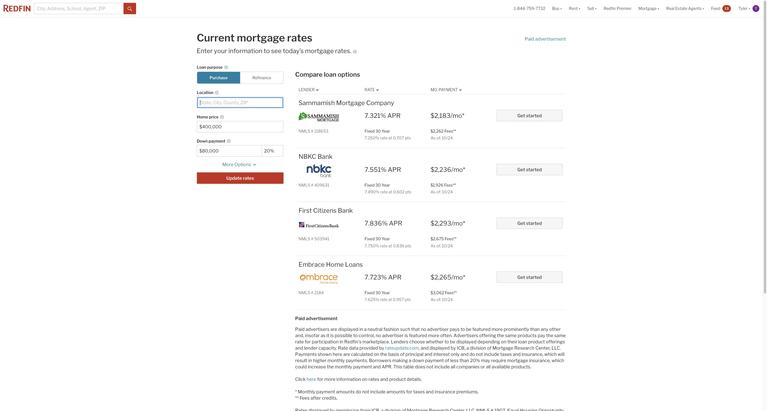 Task type: vqa. For each thing, say whether or not it's contained in the screenshot.


Task type: describe. For each thing, give the bounding box(es) containing it.
get started button for $2,183 /mo*
[[497, 110, 563, 121]]

fixed for 7.551
[[365, 183, 375, 187]]

data
[[349, 346, 359, 351]]

redfin premier button
[[601, 0, 635, 17]]

rates.
[[335, 47, 352, 55]]

mo. payment button
[[431, 87, 463, 93]]

rate inside button
[[365, 87, 375, 92]]

and left interest
[[425, 352, 433, 357]]

▾ for sell ▾
[[595, 6, 597, 11]]

% inside fixed 30 year 7.625 % rate at 0.957 pts
[[376, 297, 379, 302]]

nmls for sammamish mortgage company
[[299, 129, 310, 134]]

the down any
[[547, 333, 554, 338]]

and inside paid advertisers are displayed in a neutral fashion such that no advertiser pays to be featured more prominently than any other and, insofar as it is possible to control, no advertiser is featured more often. advertisers offering the same products pay the same rate for participation in redfin's marketplace. lenders choose whether to be displayed depending on their loan product offerings and lender capacity. rate data provided by
[[295, 346, 303, 351]]

here link
[[307, 377, 316, 382]]

update
[[227, 176, 242, 181]]

1 horizontal spatial no
[[421, 327, 427, 332]]

down
[[197, 139, 208, 144]]

nmls # 2184
[[299, 291, 324, 295]]

0 horizontal spatial here
[[307, 377, 316, 382]]

rate for 7.723
[[380, 297, 388, 302]]

2 vertical spatial more
[[324, 377, 336, 382]]

fees** for $2,265
[[445, 291, 457, 295]]

1 horizontal spatial rates
[[287, 32, 313, 44]]

loans
[[345, 261, 363, 268]]

may
[[481, 358, 490, 363]]

fees** for $2,183
[[445, 129, 457, 134]]

1 vertical spatial displayed
[[457, 339, 477, 345]]

only
[[451, 352, 460, 357]]

1 horizontal spatial bank
[[338, 207, 353, 214]]

started for $2,183 /mo*
[[526, 113, 542, 118]]

purpose
[[207, 65, 223, 70]]

2 down payment text field from the left
[[264, 148, 281, 154]]

30 for 7.321
[[376, 129, 381, 134]]

apr.
[[382, 364, 393, 370]]

1 vertical spatial in
[[340, 339, 344, 345]]

City, Address, School, Agent, ZIP search field
[[34, 3, 124, 14]]

this
[[394, 364, 403, 370]]

real estate agents ▾
[[667, 6, 705, 11]]

0 horizontal spatial of
[[400, 352, 405, 357]]

of: for $2,293
[[437, 243, 441, 248]]

2 vertical spatial rates
[[369, 377, 380, 382]]

than inside , and displayed by icb, a division of mortgage research center, llc. payments shown here are calculated on the basis of principal and interest only and do not include taxes and insurance, which will result in higher monthly payments. borrowers making a down payment of less than 20% may require mortgage insurance, which could increase the monthly payment and apr. this table does not include all companies or all available products.
[[460, 358, 469, 363]]

get started for $2,183 /mo*
[[518, 113, 542, 118]]

pts for 7.836 % apr
[[405, 243, 411, 248]]

1 vertical spatial more
[[428, 333, 440, 338]]

503941
[[314, 237, 329, 241]]

7.723
[[365, 274, 381, 281]]

1 amounts from the left
[[336, 389, 355, 395]]

% inside the 'fixed 30 year 7.490 % rate at 0.602 pts'
[[376, 190, 380, 194]]

year for 7.551
[[382, 183, 390, 187]]

0 vertical spatial monthly
[[328, 358, 345, 363]]

nmls for first citizens bank
[[299, 237, 310, 241]]

rateupdate.com link
[[385, 346, 419, 351]]

2 amounts from the left
[[387, 389, 405, 395]]

0.707
[[393, 136, 404, 140]]

0 horizontal spatial home
[[197, 115, 208, 119]]

0 horizontal spatial loan
[[324, 71, 337, 78]]

Home price text field
[[199, 124, 281, 130]]

fixed 30 year 7.625 % rate at 0.957 pts
[[365, 291, 411, 302]]

1 vertical spatial home
[[326, 261, 344, 268]]

nbkc
[[299, 153, 316, 160]]

10/24 for $2,236
[[442, 190, 453, 194]]

rate button
[[365, 87, 380, 93]]

and down icb,
[[461, 352, 469, 357]]

apr for 7.551 % apr
[[388, 166, 401, 173]]

0 vertical spatial not
[[476, 352, 483, 357]]

year for 7.321
[[382, 129, 390, 134]]

7.321 % apr
[[365, 112, 401, 119]]

$2,293 /mo*
[[431, 220, 466, 227]]

as for $2,236
[[431, 190, 436, 194]]

mortgage ▾ button
[[639, 0, 660, 17]]

and down borrowers
[[373, 364, 381, 370]]

fashion
[[384, 327, 399, 332]]

0 horizontal spatial paid advertisement
[[295, 316, 338, 321]]

0 vertical spatial information
[[229, 47, 263, 55]]

get for $2,293 /mo*
[[518, 221, 525, 226]]

icb,
[[457, 346, 466, 351]]

pts for 7.723 % apr
[[405, 297, 411, 302]]

mortgage inside , and displayed by icb, a division of mortgage research center, llc. payments shown here are calculated on the basis of principal and interest only and do not include taxes and insurance, which will result in higher monthly payments. borrowers making a down payment of less than 20% may require mortgage insurance, which could increase the monthly payment and apr. this table does not include all companies or all available products.
[[507, 358, 528, 363]]

0 vertical spatial which
[[545, 352, 557, 357]]

are inside paid advertisers are displayed in a neutral fashion such that no advertiser pays to be featured more prominently than any other and, insofar as it is possible to control, no advertiser is featured more often. advertisers offering the same products pay the same rate for participation in redfin's marketplace. lenders choose whether to be displayed depending on their loan product offerings and lender capacity. rate data provided by
[[331, 327, 337, 332]]

tyler
[[739, 6, 748, 11]]

possible
[[335, 333, 353, 338]]

fixed for 7.836
[[365, 237, 375, 241]]

apr for 7.723 % apr
[[388, 274, 402, 281]]

rate inside paid advertisers are displayed in a neutral fashion such that no advertiser pays to be featured more prominently than any other and, insofar as it is possible to control, no advertiser is featured more often. advertisers offering the same products pay the same rate for participation in redfin's marketplace. lenders choose whether to be displayed depending on their loan product offerings and lender capacity. rate data provided by
[[338, 346, 348, 351]]

2 vertical spatial a
[[409, 358, 412, 363]]

not inside * monthly payment amounts do not include amounts for taxes and insurance premiums. ** fees after credits.
[[362, 389, 370, 395]]

a for icb,
[[467, 346, 469, 351]]

1 vertical spatial insurance,
[[529, 358, 551, 363]]

will
[[558, 352, 565, 357]]

table
[[404, 364, 414, 370]]

do inside , and displayed by icb, a division of mortgage research center, llc. payments shown here are calculated on the basis of principal and interest only and do not include taxes and insurance, which will result in higher monthly payments. borrowers making a down payment of less than 20% may require mortgage insurance, which could increase the monthly payment and apr. this table does not include all companies or all available products.
[[470, 352, 475, 357]]

in inside , and displayed by icb, a division of mortgage research center, llc. payments shown here are calculated on the basis of principal and interest only and do not include taxes and insurance, which will result in higher monthly payments. borrowers making a down payment of less than 20% may require mortgage insurance, which could increase the monthly payment and apr. this table does not include all companies or all available products.
[[308, 358, 312, 363]]

result
[[295, 358, 308, 363]]

click
[[295, 377, 306, 382]]

2 vertical spatial of
[[445, 358, 450, 363]]

feed
[[712, 6, 721, 11]]

update rates
[[227, 176, 254, 181]]

0 vertical spatial insurance,
[[522, 352, 544, 357]]

$1,926 fees** as of: 10/24
[[431, 183, 456, 194]]

payment right the down
[[209, 139, 225, 144]]

2 same from the left
[[555, 333, 566, 338]]

7.723 % apr
[[365, 274, 402, 281]]

location
[[197, 90, 214, 95]]

first
[[299, 207, 312, 214]]

pts for 7.551 % apr
[[406, 190, 412, 194]]

here inside , and displayed by icb, a division of mortgage research center, llc. payments shown here are calculated on the basis of principal and interest only and do not include taxes and insurance, which will result in higher monthly payments. borrowers making a down payment of less than 20% may require mortgage insurance, which could increase the monthly payment and apr. this table does not include all companies or all available products.
[[333, 352, 343, 357]]

fixed for 7.321
[[365, 129, 375, 134]]

1 horizontal spatial advertiser
[[427, 327, 449, 332]]

Refinance radio
[[240, 72, 284, 84]]

1 vertical spatial advertisement
[[306, 316, 338, 321]]

the right offering
[[497, 333, 504, 338]]

buy
[[553, 6, 560, 11]]

1 vertical spatial monthly
[[335, 364, 352, 370]]

loan inside paid advertisers are displayed in a neutral fashion such that no advertiser pays to be featured more prominently than any other and, insofar as it is possible to control, no advertiser is featured more often. advertisers offering the same products pay the same rate for participation in redfin's marketplace. lenders choose whether to be displayed depending on their loan product offerings and lender capacity. rate data provided by
[[519, 339, 528, 345]]

759-
[[527, 6, 536, 11]]

click here for more information on rates and product details.
[[295, 377, 422, 382]]

details.
[[407, 377, 422, 382]]

1 horizontal spatial include
[[435, 364, 450, 370]]

0 vertical spatial featured
[[473, 327, 491, 332]]

0 horizontal spatial featured
[[409, 333, 427, 338]]

to down often.
[[445, 339, 449, 345]]

often.
[[441, 333, 453, 338]]

tyler ▾
[[739, 6, 751, 11]]

2 is from the left
[[405, 333, 408, 338]]

pay
[[538, 333, 546, 338]]

1 vertical spatial be
[[450, 339, 456, 345]]

lender
[[304, 346, 318, 351]]

rates inside update rates button
[[243, 176, 254, 181]]

7.551 % apr
[[365, 166, 401, 173]]

neutral
[[368, 327, 383, 332]]

1 vertical spatial which
[[552, 358, 564, 363]]

estate
[[676, 6, 688, 11]]

fixed 30 year 7.250 % rate at 0.707 pts
[[365, 129, 411, 140]]

than inside paid advertisers are displayed in a neutral fashion such that no advertiser pays to be featured more prominently than any other and, insofar as it is possible to control, no advertiser is featured more often. advertisers offering the same products pay the same rate for participation in redfin's marketplace. lenders choose whether to be displayed depending on their loan product offerings and lender capacity. rate data provided by
[[531, 327, 540, 332]]

at for 7.551
[[389, 190, 393, 194]]

the up borrowers
[[380, 352, 387, 357]]

advertisers
[[454, 333, 479, 338]]

1 down payment text field from the left
[[199, 148, 259, 154]]

# for first
[[311, 237, 314, 241]]

do inside * monthly payment amounts do not include amounts for taxes and insurance premiums. ** fees after credits.
[[356, 389, 361, 395]]

% up fixed 30 year 7.625 % rate at 0.957 pts
[[381, 274, 387, 281]]

and right ,
[[421, 346, 429, 351]]

nmls # 503941
[[299, 237, 329, 241]]

1 vertical spatial product
[[389, 377, 406, 382]]

get for $2,236 /mo*
[[518, 167, 525, 172]]

mortgage inside dropdown button
[[639, 6, 657, 11]]

409631
[[314, 183, 329, 187]]

mortgage inside , and displayed by icb, a division of mortgage research center, llc. payments shown here are calculated on the basis of principal and interest only and do not include taxes and insurance, which will result in higher monthly payments. borrowers making a down payment of less than 20% may require mortgage insurance, which could increase the monthly payment and apr. this table does not include all companies or all available products.
[[493, 346, 514, 351]]

0.957
[[393, 297, 404, 302]]

update rates button
[[197, 173, 284, 184]]

redfin premier
[[604, 6, 632, 11]]

and,
[[295, 333, 304, 338]]

$1,926
[[431, 183, 444, 187]]

products
[[518, 333, 537, 338]]

apr for 7.321 % apr
[[388, 112, 401, 119]]

nmls for embrace home loans
[[299, 291, 310, 295]]

as for $2,183
[[431, 136, 436, 140]]

submit search image
[[128, 6, 132, 11]]

10/24 for $2,265
[[442, 297, 453, 302]]

10/24 for $2,293
[[442, 243, 453, 248]]

1-
[[514, 6, 518, 11]]

1 vertical spatial paid
[[295, 316, 305, 321]]

7.750
[[365, 243, 376, 248]]

1-844-759-7732 link
[[514, 6, 546, 11]]

1 is from the left
[[330, 333, 334, 338]]

1 horizontal spatial not
[[427, 364, 434, 370]]

844-
[[518, 6, 527, 11]]

enter your information to see today's mortgage rates.
[[197, 47, 352, 55]]

$2,183
[[431, 112, 451, 119]]

and down apr.
[[380, 377, 388, 382]]

▾ for tyler ▾
[[749, 6, 751, 11]]

0 horizontal spatial mortgage
[[336, 99, 365, 106]]

option group containing purchase
[[197, 72, 284, 84]]

payment down payments.
[[353, 364, 372, 370]]

payment
[[439, 87, 458, 92]]

sell ▾ button
[[584, 0, 601, 17]]

for inside * monthly payment amounts do not include amounts for taxes and insurance premiums. ** fees after credits.
[[406, 389, 413, 395]]

are inside , and displayed by icb, a division of mortgage research center, llc. payments shown here are calculated on the basis of principal and interest only and do not include taxes and insurance, which will result in higher monthly payments. borrowers making a down payment of less than 20% may require mortgage insurance, which could increase the monthly payment and apr. this table does not include all companies or all available products.
[[343, 352, 350, 357]]

offerings
[[546, 339, 565, 345]]

7.551
[[365, 166, 381, 173]]

advertisers
[[306, 327, 330, 332]]

as for $2,293
[[431, 243, 436, 248]]

fees** for $2,236
[[444, 183, 456, 187]]

control,
[[359, 333, 375, 338]]

get started button for $2,236 /mo*
[[497, 164, 563, 175]]

shown
[[318, 352, 332, 357]]

rent ▾ button
[[566, 0, 584, 17]]

buy ▾ button
[[553, 0, 562, 17]]

year for 7.723
[[382, 291, 390, 295]]

loan
[[197, 65, 206, 70]]

user photo image
[[753, 5, 760, 12]]

llc.
[[552, 346, 561, 351]]

embrace
[[299, 261, 325, 268]]

refinance
[[253, 75, 271, 80]]

options
[[338, 71, 360, 78]]

buy ▾
[[553, 6, 562, 11]]

products.
[[512, 364, 532, 370]]

it
[[327, 333, 330, 338]]

$2,265
[[431, 274, 452, 281]]

lenders
[[391, 339, 409, 345]]

1 horizontal spatial paid advertisement
[[525, 36, 566, 42]]

by inside paid advertisers are displayed in a neutral fashion such that no advertiser pays to be featured more prominently than any other and, insofar as it is possible to control, no advertiser is featured more often. advertisers offering the same products pay the same rate for participation in redfin's marketplace. lenders choose whether to be displayed depending on their loan product offerings and lender capacity. rate data provided by
[[379, 346, 384, 351]]

7732
[[536, 6, 546, 11]]

0 vertical spatial be
[[466, 327, 472, 332]]



Task type: locate. For each thing, give the bounding box(es) containing it.
2 nmls from the top
[[299, 183, 310, 187]]

displayed down advertisers
[[457, 339, 477, 345]]

4 fixed from the top
[[365, 291, 375, 295]]

fees** inside $2,262 fees** as of: 10/24
[[445, 129, 457, 134]]

30 inside the 'fixed 30 year 7.490 % rate at 0.602 pts'
[[376, 183, 381, 187]]

3 10/24 from the top
[[442, 243, 453, 248]]

1 nmls from the top
[[299, 129, 310, 134]]

same up "their"
[[505, 333, 517, 338]]

30 inside fixed 30 year 7.750 % rate at 0.836 pts
[[376, 237, 381, 241]]

4 year from the top
[[382, 291, 390, 295]]

2 horizontal spatial of
[[487, 346, 492, 351]]

and down research
[[513, 352, 521, 357]]

as inside $2,675 fees** as of: 10/24
[[431, 243, 436, 248]]

do down click here for more information on rates and product details.
[[356, 389, 361, 395]]

2 vertical spatial paid
[[295, 327, 305, 332]]

calculated
[[351, 352, 373, 357]]

0 horizontal spatial displayed
[[338, 327, 359, 332]]

insurance
[[435, 389, 456, 395]]

3 of: from the top
[[437, 243, 441, 248]]

# left the 2184
[[311, 291, 314, 295]]

in down payments
[[308, 358, 312, 363]]

fees** inside $2,675 fees** as of: 10/24
[[445, 237, 457, 241]]

making
[[393, 358, 408, 363]]

0 horizontal spatial for
[[305, 339, 311, 345]]

1 horizontal spatial than
[[531, 327, 540, 332]]

0 horizontal spatial no
[[376, 333, 381, 338]]

advertisement inside paid advertisement button
[[535, 36, 566, 42]]

1 10/24 from the top
[[442, 136, 453, 140]]

a inside paid advertisers are displayed in a neutral fashion such that no advertiser pays to be featured more prominently than any other and, insofar as it is possible to control, no advertiser is featured more often. advertisers offering the same products pay the same rate for participation in redfin's marketplace. lenders choose whether to be displayed depending on their loan product offerings and lender capacity. rate data provided by
[[364, 327, 367, 332]]

▾
[[561, 6, 562, 11], [579, 6, 581, 11], [595, 6, 597, 11], [658, 6, 660, 11], [703, 6, 705, 11], [749, 6, 751, 11]]

0 horizontal spatial all
[[451, 364, 456, 370]]

as down $1,926
[[431, 190, 436, 194]]

at left 0.707
[[389, 136, 392, 140]]

0 vertical spatial paid advertisement
[[525, 36, 566, 42]]

fixed up 7.490
[[365, 183, 375, 187]]

/mo* up $3,062 fees** as of: 10/24
[[452, 274, 466, 281]]

as inside $1,926 fees** as of: 10/24
[[431, 190, 436, 194]]

rate inside fixed 30 year 7.250 % rate at 0.707 pts
[[380, 136, 388, 140]]

30 for 7.551
[[376, 183, 381, 187]]

30 inside fixed 30 year 7.625 % rate at 0.957 pts
[[376, 291, 381, 295]]

1 same from the left
[[505, 333, 517, 338]]

of down depending
[[487, 346, 492, 351]]

of: inside $2,675 fees** as of: 10/24
[[437, 243, 441, 248]]

by up only
[[451, 346, 456, 351]]

not down division
[[476, 352, 483, 357]]

sell
[[588, 6, 594, 11]]

1 vertical spatial rate
[[338, 346, 348, 351]]

are down data
[[343, 352, 350, 357]]

and
[[295, 346, 303, 351], [421, 346, 429, 351], [425, 352, 433, 357], [461, 352, 469, 357], [513, 352, 521, 357], [373, 364, 381, 370], [380, 377, 388, 382], [426, 389, 434, 395]]

0 horizontal spatial taxes
[[414, 389, 425, 395]]

1 year from the top
[[382, 129, 390, 134]]

of: inside $2,262 fees** as of: 10/24
[[437, 136, 441, 140]]

2 started from the top
[[526, 167, 542, 172]]

redfin's
[[344, 339, 362, 345]]

0 horizontal spatial by
[[379, 346, 384, 351]]

of: for $2,183
[[437, 136, 441, 140]]

10/24 down $2,262
[[442, 136, 453, 140]]

1 vertical spatial mortgage
[[336, 99, 365, 106]]

not right does
[[427, 364, 434, 370]]

year inside fixed 30 year 7.625 % rate at 0.957 pts
[[382, 291, 390, 295]]

1 horizontal spatial mortgage
[[493, 346, 514, 351]]

▾ right tyler
[[749, 6, 751, 11]]

information
[[229, 47, 263, 55], [337, 377, 361, 382]]

30 up 7.490
[[376, 183, 381, 187]]

a for in
[[364, 327, 367, 332]]

at inside fixed 30 year 7.250 % rate at 0.707 pts
[[389, 136, 392, 140]]

2 horizontal spatial for
[[406, 389, 413, 395]]

2 vertical spatial include
[[370, 389, 386, 395]]

rate inside the 'fixed 30 year 7.490 % rate at 0.602 pts'
[[380, 190, 388, 194]]

2 ▾ from the left
[[579, 6, 581, 11]]

fees** inside $3,062 fees** as of: 10/24
[[445, 291, 457, 295]]

118653
[[314, 129, 329, 134]]

fixed up "7.750"
[[365, 237, 375, 241]]

30 for 7.836
[[376, 237, 381, 241]]

2 as from the top
[[431, 190, 436, 194]]

10/24 inside $2,675 fees** as of: 10/24
[[442, 243, 453, 248]]

1 vertical spatial are
[[343, 352, 350, 357]]

0.602
[[393, 190, 405, 194]]

of left less
[[445, 358, 450, 363]]

1 vertical spatial do
[[356, 389, 361, 395]]

4 nmls from the top
[[299, 291, 310, 295]]

1 horizontal spatial in
[[340, 339, 344, 345]]

in down possible
[[340, 339, 344, 345]]

# for nbkc
[[311, 183, 314, 187]]

7.250
[[365, 136, 376, 140]]

$2,293
[[431, 220, 452, 227]]

year for 7.836
[[382, 237, 390, 241]]

0 horizontal spatial more
[[324, 377, 336, 382]]

rate for 7.321
[[380, 136, 388, 140]]

bank right nbkc
[[318, 153, 333, 160]]

insurance, down center,
[[529, 358, 551, 363]]

offering
[[479, 333, 496, 338]]

% down the company
[[381, 112, 386, 119]]

3 fixed from the top
[[365, 237, 375, 241]]

prominently
[[504, 327, 530, 332]]

to left see
[[264, 47, 270, 55]]

▾ right 'buy'
[[561, 6, 562, 11]]

% inside fixed 30 year 7.250 % rate at 0.707 pts
[[376, 136, 379, 140]]

include down click here for more information on rates and product details.
[[370, 389, 386, 395]]

pts inside fixed 30 year 7.750 % rate at 0.836 pts
[[405, 243, 411, 248]]

2 horizontal spatial include
[[484, 352, 500, 357]]

after
[[311, 396, 321, 401]]

as inside $2,262 fees** as of: 10/24
[[431, 136, 436, 140]]

1 horizontal spatial displayed
[[430, 346, 450, 351]]

all right the or
[[486, 364, 491, 370]]

on inside , and displayed by icb, a division of mortgage research center, llc. payments shown here are calculated on the basis of principal and interest only and do not include taxes and insurance, which will result in higher monthly payments. borrowers making a down payment of less than 20% may require mortgage insurance, which could increase the monthly payment and apr. this table does not include all companies or all available products.
[[374, 352, 379, 357]]

are up possible
[[331, 327, 337, 332]]

4 # from the top
[[311, 291, 314, 295]]

,
[[419, 346, 420, 351]]

taxes down details.
[[414, 389, 425, 395]]

1 vertical spatial include
[[435, 364, 450, 370]]

2 vertical spatial on
[[362, 377, 368, 382]]

product inside paid advertisers are displayed in a neutral fashion such that no advertiser pays to be featured more prominently than any other and, insofar as it is possible to control, no advertiser is featured more often. advertisers offering the same products pay the same rate for participation in redfin's marketplace. lenders choose whether to be displayed depending on their loan product offerings and lender capacity. rate data provided by
[[529, 339, 545, 345]]

year down "7.723 % apr"
[[382, 291, 390, 295]]

3 ▾ from the left
[[595, 6, 597, 11]]

as down $3,062 on the bottom right
[[431, 297, 436, 302]]

include
[[484, 352, 500, 357], [435, 364, 450, 370], [370, 389, 386, 395]]

10/24 inside $1,926 fees** as of: 10/24
[[442, 190, 453, 194]]

down
[[413, 358, 424, 363]]

fixed up 7.625
[[365, 291, 375, 295]]

fixed inside fixed 30 year 7.625 % rate at 0.957 pts
[[365, 291, 375, 295]]

pts right 0.836
[[405, 243, 411, 248]]

2 horizontal spatial a
[[467, 346, 469, 351]]

fixed inside fixed 30 year 7.750 % rate at 0.836 pts
[[365, 237, 375, 241]]

taxes inside , and displayed by icb, a division of mortgage research center, llc. payments shown here are calculated on the basis of principal and interest only and do not include taxes and insurance, which will result in higher monthly payments. borrowers making a down payment of less than 20% may require mortgage insurance, which could increase the monthly payment and apr. this table does not include all companies or all available products.
[[501, 352, 512, 357]]

premiums.
[[457, 389, 479, 395]]

2 get started button from the top
[[497, 164, 563, 175]]

10/24 for $2,183
[[442, 136, 453, 140]]

payment up credits.
[[316, 389, 335, 395]]

/mo* for $2,236
[[452, 166, 466, 173]]

2 all from the left
[[486, 364, 491, 370]]

monthly down payments.
[[335, 364, 352, 370]]

of: down the $2,675
[[437, 243, 441, 248]]

payment down interest
[[425, 358, 444, 363]]

fixed up 7.250
[[365, 129, 375, 134]]

2 vertical spatial for
[[406, 389, 413, 395]]

/mo* for $2,183
[[451, 112, 465, 119]]

1 horizontal spatial for
[[317, 377, 323, 382]]

10/24
[[442, 136, 453, 140], [442, 190, 453, 194], [442, 243, 453, 248], [442, 297, 453, 302]]

2 # from the top
[[311, 183, 314, 187]]

get started for $2,293 /mo*
[[518, 221, 542, 226]]

0 vertical spatial displayed
[[338, 327, 359, 332]]

2 get started from the top
[[518, 167, 542, 172]]

1 horizontal spatial a
[[409, 358, 412, 363]]

interest
[[434, 352, 450, 357]]

0 horizontal spatial in
[[308, 358, 312, 363]]

year down 7.836 % apr
[[382, 237, 390, 241]]

1 horizontal spatial mortgage
[[305, 47, 334, 55]]

option group
[[197, 72, 284, 84]]

be down often.
[[450, 339, 456, 345]]

0 horizontal spatial include
[[370, 389, 386, 395]]

1 vertical spatial paid advertisement
[[295, 316, 338, 321]]

include inside * monthly payment amounts do not include amounts for taxes and insurance premiums. ** fees after credits.
[[370, 389, 386, 395]]

at inside the 'fixed 30 year 7.490 % rate at 0.602 pts'
[[389, 190, 393, 194]]

to up redfin's
[[354, 333, 358, 338]]

at
[[389, 136, 392, 140], [389, 190, 393, 194], [389, 243, 392, 248], [389, 297, 392, 302]]

4 of: from the top
[[437, 297, 441, 302]]

0 horizontal spatial on
[[362, 377, 368, 382]]

4 30 from the top
[[376, 291, 381, 295]]

at inside fixed 30 year 7.625 % rate at 0.957 pts
[[389, 297, 392, 302]]

amounts down the this
[[387, 389, 405, 395]]

1 horizontal spatial be
[[466, 327, 472, 332]]

0 vertical spatial rates
[[287, 32, 313, 44]]

home left 'loans'
[[326, 261, 344, 268]]

3 as from the top
[[431, 243, 436, 248]]

for down details.
[[406, 389, 413, 395]]

be up advertisers
[[466, 327, 472, 332]]

nmls left 118653
[[299, 129, 310, 134]]

for inside paid advertisers are displayed in a neutral fashion such that no advertiser pays to be featured more prominently than any other and, insofar as it is possible to control, no advertiser is featured more often. advertisers offering the same products pay the same rate for participation in redfin's marketplace. lenders choose whether to be displayed depending on their loan product offerings and lender capacity. rate data provided by
[[305, 339, 311, 345]]

1 horizontal spatial more
[[428, 333, 440, 338]]

3 # from the top
[[311, 237, 314, 241]]

1 vertical spatial here
[[307, 377, 316, 382]]

1 vertical spatial advertiser
[[382, 333, 404, 338]]

all down less
[[451, 364, 456, 370]]

0 vertical spatial do
[[470, 352, 475, 357]]

as for $2,265
[[431, 297, 436, 302]]

2 horizontal spatial displayed
[[457, 339, 477, 345]]

real
[[667, 6, 675, 11]]

started for $2,236 /mo*
[[526, 167, 542, 172]]

fixed 30 year 7.750 % rate at 0.836 pts
[[365, 237, 411, 248]]

1 vertical spatial no
[[376, 333, 381, 338]]

30 inside fixed 30 year 7.250 % rate at 0.707 pts
[[376, 129, 381, 134]]

1 get from the top
[[518, 113, 525, 118]]

0 horizontal spatial information
[[229, 47, 263, 55]]

taxes inside * monthly payment amounts do not include amounts for taxes and insurance premiums. ** fees after credits.
[[414, 389, 425, 395]]

% inside fixed 30 year 7.750 % rate at 0.836 pts
[[376, 243, 379, 248]]

loan up research
[[519, 339, 528, 345]]

of: for $2,265
[[437, 297, 441, 302]]

year
[[382, 129, 390, 134], [382, 183, 390, 187], [382, 237, 390, 241], [382, 291, 390, 295]]

2 get from the top
[[518, 167, 525, 172]]

0 vertical spatial on
[[501, 339, 507, 345]]

$2,183 /mo*
[[431, 112, 465, 119]]

▾ for mortgage ▾
[[658, 6, 660, 11]]

# for sammamish
[[311, 129, 314, 134]]

more up whether on the bottom
[[428, 333, 440, 338]]

as down the $2,675
[[431, 243, 436, 248]]

▾ for buy ▾
[[561, 6, 562, 11]]

10/24 down the $2,675
[[442, 243, 453, 248]]

monthly
[[328, 358, 345, 363], [335, 364, 352, 370]]

at inside fixed 30 year 7.750 % rate at 0.836 pts
[[389, 243, 392, 248]]

% left 0.957
[[376, 297, 379, 302]]

1 ▾ from the left
[[561, 6, 562, 11]]

provided
[[360, 346, 378, 351]]

insurance, down research
[[522, 352, 544, 357]]

3 nmls from the top
[[299, 237, 310, 241]]

include down interest
[[435, 364, 450, 370]]

1 horizontal spatial of
[[445, 358, 450, 363]]

down payment
[[197, 139, 225, 144]]

4 as from the top
[[431, 297, 436, 302]]

include up the may
[[484, 352, 500, 357]]

which down will
[[552, 358, 564, 363]]

1 get started from the top
[[518, 113, 542, 118]]

nmls for nbkc bank
[[299, 183, 310, 187]]

displayed up interest
[[430, 346, 450, 351]]

pts for 7.321 % apr
[[405, 136, 411, 140]]

3 year from the top
[[382, 237, 390, 241]]

research
[[515, 346, 535, 351]]

as inside $3,062 fees** as of: 10/24
[[431, 297, 436, 302]]

$2,262
[[431, 129, 444, 134]]

3 started from the top
[[526, 221, 542, 226]]

advertiser
[[427, 327, 449, 332], [382, 333, 404, 338]]

$2,265 /mo*
[[431, 274, 466, 281]]

get started button for $2,293 /mo*
[[497, 218, 563, 229]]

pays
[[450, 327, 460, 332]]

1 fixed from the top
[[365, 129, 375, 134]]

0 vertical spatial of
[[487, 346, 492, 351]]

paid advertisement
[[525, 36, 566, 42], [295, 316, 338, 321]]

1 30 from the top
[[376, 129, 381, 134]]

is
[[330, 333, 334, 338], [405, 333, 408, 338]]

0 vertical spatial loan
[[324, 71, 337, 78]]

displayed up possible
[[338, 327, 359, 332]]

3 30 from the top
[[376, 237, 381, 241]]

2 10/24 from the top
[[442, 190, 453, 194]]

0 vertical spatial mortgage
[[237, 32, 285, 44]]

2 horizontal spatial on
[[501, 339, 507, 345]]

* monthly payment amounts do not include amounts for taxes and insurance premiums. ** fees after credits.
[[295, 389, 479, 401]]

% up the 'fixed 30 year 7.490 % rate at 0.602 pts'
[[381, 166, 387, 173]]

1 get started button from the top
[[497, 110, 563, 121]]

0 horizontal spatial be
[[450, 339, 456, 345]]

0 vertical spatial advertiser
[[427, 327, 449, 332]]

1 of: from the top
[[437, 136, 441, 140]]

mortgage
[[639, 6, 657, 11], [336, 99, 365, 106], [493, 346, 514, 351]]

2 of: from the top
[[437, 190, 441, 194]]

1 horizontal spatial same
[[555, 333, 566, 338]]

other
[[550, 327, 561, 332]]

taxes
[[501, 352, 512, 357], [414, 389, 425, 395]]

7.836 % apr
[[365, 220, 402, 227]]

0 vertical spatial for
[[305, 339, 311, 345]]

1 horizontal spatial are
[[343, 352, 350, 357]]

paid inside paid advertisers are displayed in a neutral fashion such that no advertiser pays to be featured more prominently than any other and, insofar as it is possible to control, no advertiser is featured more often. advertisers offering the same products pay the same rate for participation in redfin's marketplace. lenders choose whether to be displayed depending on their loan product offerings and lender capacity. rate data provided by
[[295, 327, 305, 332]]

at left the 0.602
[[389, 190, 393, 194]]

fees** right the $2,675
[[445, 237, 457, 241]]

by inside , and displayed by icb, a division of mortgage research center, llc. payments shown here are calculated on the basis of principal and interest only and do not include taxes and insurance, which will result in higher monthly payments. borrowers making a down payment of less than 20% may require mortgage insurance, which could increase the monthly payment and apr. this table does not include all companies or all available products.
[[451, 346, 456, 351]]

1 vertical spatial information
[[337, 377, 361, 382]]

to up advertisers
[[461, 327, 465, 332]]

1 # from the top
[[311, 129, 314, 134]]

than up companies
[[460, 358, 469, 363]]

not down click here for more information on rates and product details.
[[362, 389, 370, 395]]

0 vertical spatial paid
[[525, 36, 534, 42]]

no right that
[[421, 327, 427, 332]]

on down payments.
[[362, 377, 368, 382]]

apr for 7.836 % apr
[[389, 220, 402, 227]]

1 by from the left
[[379, 346, 384, 351]]

3 get started button from the top
[[497, 218, 563, 229]]

# for embrace
[[311, 291, 314, 295]]

$2,675 fees** as of: 10/24
[[431, 237, 457, 248]]

mortgage ▾ button
[[635, 0, 663, 17]]

do up the 20%
[[470, 352, 475, 357]]

2 horizontal spatial more
[[492, 327, 503, 332]]

here right click
[[307, 377, 316, 382]]

for right the here link
[[317, 377, 323, 382]]

2 by from the left
[[451, 346, 456, 351]]

1 horizontal spatial featured
[[473, 327, 491, 332]]

rate right 7.250
[[380, 136, 388, 140]]

2 30 from the top
[[376, 183, 381, 187]]

get started for $2,265 /mo*
[[518, 275, 542, 280]]

▾ right sell
[[595, 6, 597, 11]]

1 horizontal spatial by
[[451, 346, 456, 351]]

0 vertical spatial are
[[331, 327, 337, 332]]

your
[[214, 47, 227, 55]]

at for 7.836
[[389, 243, 392, 248]]

1 started from the top
[[526, 113, 542, 118]]

2 vertical spatial mortgage
[[507, 358, 528, 363]]

featured up offering
[[473, 327, 491, 332]]

0 horizontal spatial product
[[389, 377, 406, 382]]

1 vertical spatial a
[[467, 346, 469, 351]]

5 ▾ from the left
[[703, 6, 705, 11]]

a up control,
[[364, 327, 367, 332]]

in up control,
[[360, 327, 363, 332]]

1 as from the top
[[431, 136, 436, 140]]

monthly down shown
[[328, 358, 345, 363]]

30 for 7.723
[[376, 291, 381, 295]]

fees** for $2,293
[[445, 237, 457, 241]]

started for $2,265 /mo*
[[526, 275, 542, 280]]

pts inside fixed 30 year 7.625 % rate at 0.957 pts
[[405, 297, 411, 302]]

10/24 inside $2,262 fees** as of: 10/24
[[442, 136, 453, 140]]

is down such
[[405, 333, 408, 338]]

rate inside fixed 30 year 7.750 % rate at 0.836 pts
[[380, 243, 388, 248]]

participation
[[312, 339, 339, 345]]

payment inside * monthly payment amounts do not include amounts for taxes and insurance premiums. ** fees after credits.
[[316, 389, 335, 395]]

of: inside $1,926 fees** as of: 10/24
[[437, 190, 441, 194]]

to
[[264, 47, 270, 55], [461, 327, 465, 332], [354, 333, 358, 338], [445, 339, 449, 345]]

rate for 7.551
[[380, 190, 388, 194]]

0 horizontal spatial a
[[364, 327, 367, 332]]

get for $2,265 /mo*
[[518, 275, 525, 280]]

paid inside button
[[525, 36, 534, 42]]

first citizens bank
[[299, 207, 353, 214]]

get started for $2,236 /mo*
[[518, 167, 542, 172]]

apr
[[388, 112, 401, 119], [388, 166, 401, 173], [389, 220, 402, 227], [388, 274, 402, 281]]

1-844-759-7732
[[514, 6, 546, 11]]

0 horizontal spatial are
[[331, 327, 337, 332]]

fixed for 7.723
[[365, 291, 375, 295]]

13
[[725, 6, 729, 10]]

fees** inside $1,926 fees** as of: 10/24
[[444, 183, 456, 187]]

no up marketplace.
[[376, 333, 381, 338]]

on up borrowers
[[374, 352, 379, 357]]

displayed
[[338, 327, 359, 332], [457, 339, 477, 345], [430, 346, 450, 351]]

of: for $2,236
[[437, 190, 441, 194]]

1 horizontal spatial is
[[405, 333, 408, 338]]

2 fixed from the top
[[365, 183, 375, 187]]

$2,236 /mo*
[[431, 166, 466, 173]]

4 10/24 from the top
[[442, 297, 453, 302]]

year inside fixed 30 year 7.750 % rate at 0.836 pts
[[382, 237, 390, 241]]

fixed inside the 'fixed 30 year 7.490 % rate at 0.602 pts'
[[365, 183, 375, 187]]

nmls # 409631
[[299, 183, 329, 187]]

on inside paid advertisers are displayed in a neutral fashion such that no advertiser pays to be featured more prominently than any other and, insofar as it is possible to control, no advertiser is featured more often. advertisers offering the same products pay the same rate for participation in redfin's marketplace. lenders choose whether to be displayed depending on their loan product offerings and lender capacity. rate data provided by
[[501, 339, 507, 345]]

down payment element
[[262, 135, 281, 145]]

▾ right rent on the right of the page
[[579, 6, 581, 11]]

/mo* for $2,265
[[452, 274, 466, 281]]

1 horizontal spatial home
[[326, 261, 344, 268]]

1 horizontal spatial down payment text field
[[264, 148, 281, 154]]

/mo* up $1,926 fees** as of: 10/24
[[452, 166, 466, 173]]

% up fixed 30 year 7.750 % rate at 0.836 pts
[[382, 220, 388, 227]]

fees** right $1,926
[[444, 183, 456, 187]]

4 get started from the top
[[518, 275, 542, 280]]

2 horizontal spatial rates
[[369, 377, 380, 382]]

7.321
[[365, 112, 381, 119]]

0 vertical spatial in
[[360, 327, 363, 332]]

2 vertical spatial mortgage
[[493, 346, 514, 351]]

4 get started button from the top
[[497, 272, 563, 283]]

1 vertical spatial not
[[427, 364, 434, 370]]

/mo* for $2,293
[[452, 220, 466, 227]]

pts inside fixed 30 year 7.250 % rate at 0.707 pts
[[405, 136, 411, 140]]

rate inside fixed 30 year 7.625 % rate at 0.957 pts
[[380, 297, 388, 302]]

citizens
[[313, 207, 337, 214]]

1 horizontal spatial advertisement
[[535, 36, 566, 42]]

1 horizontal spatial rate
[[365, 87, 375, 92]]

and inside * monthly payment amounts do not include amounts for taxes and insurance premiums. ** fees after credits.
[[426, 389, 434, 395]]

nmls # 118653
[[299, 129, 329, 134]]

▾ for rent ▾
[[579, 6, 581, 11]]

of
[[487, 346, 492, 351], [400, 352, 405, 357], [445, 358, 450, 363]]

insurance,
[[522, 352, 544, 357], [529, 358, 551, 363]]

$2,262 fees** as of: 10/24
[[431, 129, 457, 140]]

1 all from the left
[[451, 364, 456, 370]]

0 vertical spatial mortgage
[[639, 6, 657, 11]]

get for $2,183 /mo*
[[518, 113, 525, 118]]

1 horizontal spatial product
[[529, 339, 545, 345]]

2 vertical spatial not
[[362, 389, 370, 395]]

0 horizontal spatial than
[[460, 358, 469, 363]]

7.836
[[365, 220, 382, 227]]

fixed inside fixed 30 year 7.250 % rate at 0.707 pts
[[365, 129, 375, 134]]

0 horizontal spatial bank
[[318, 153, 333, 160]]

at for 7.723
[[389, 297, 392, 302]]

1 vertical spatial on
[[374, 352, 379, 357]]

6 ▾ from the left
[[749, 6, 751, 11]]

4 ▾ from the left
[[658, 6, 660, 11]]

rate for 7.836
[[380, 243, 388, 248]]

started for $2,293 /mo*
[[526, 221, 542, 226]]

down payment text field down down payment element
[[264, 148, 281, 154]]

as down $2,262
[[431, 136, 436, 140]]

4 started from the top
[[526, 275, 542, 280]]

advertiser up often.
[[427, 327, 449, 332]]

in
[[360, 327, 363, 332], [340, 339, 344, 345], [308, 358, 312, 363]]

Purchase radio
[[197, 72, 240, 84]]

7.490
[[365, 190, 376, 194]]

increase
[[308, 364, 326, 370]]

compare
[[295, 71, 323, 78]]

mortgage ▾
[[639, 6, 660, 11]]

mo. payment
[[431, 87, 458, 92]]

on left "their"
[[501, 339, 507, 345]]

rate inside paid advertisers are displayed in a neutral fashion such that no advertiser pays to be featured more prominently than any other and, insofar as it is possible to control, no advertiser is featured more often. advertisers offering the same products pay the same rate for participation in redfin's marketplace. lenders choose whether to be displayed depending on their loan product offerings and lender capacity. rate data provided by
[[295, 339, 304, 345]]

3 get started from the top
[[518, 221, 542, 226]]

2 vertical spatial in
[[308, 358, 312, 363]]

4 get from the top
[[518, 275, 525, 280]]

amounts
[[336, 389, 355, 395], [387, 389, 405, 395]]

State, City, County, ZIP search field
[[197, 97, 284, 108]]

basis
[[388, 352, 399, 357]]

30 up 7.250
[[376, 129, 381, 134]]

bank
[[318, 153, 333, 160], [338, 207, 353, 214]]

division
[[470, 346, 486, 351]]

0 vertical spatial here
[[333, 352, 343, 357]]

1 vertical spatial loan
[[519, 339, 528, 345]]

1 vertical spatial of
[[400, 352, 405, 357]]

could
[[295, 364, 307, 370]]

featured up the choose
[[409, 333, 427, 338]]

Down payment text field
[[199, 148, 259, 154], [264, 148, 281, 154]]

at for 7.321
[[389, 136, 392, 140]]

rate right "7.750"
[[380, 243, 388, 248]]

2 year from the top
[[382, 183, 390, 187]]

the right increase
[[327, 364, 334, 370]]

/mo* up $2,262 fees** as of: 10/24
[[451, 112, 465, 119]]

year inside fixed 30 year 7.250 % rate at 0.707 pts
[[382, 129, 390, 134]]

0 horizontal spatial not
[[362, 389, 370, 395]]

displayed inside , and displayed by icb, a division of mortgage research center, llc. payments shown here are calculated on the basis of principal and interest only and do not include taxes and insurance, which will result in higher monthly payments. borrowers making a down payment of less than 20% may require mortgage insurance, which could increase the monthly payment and apr. this table does not include all companies or all available products.
[[430, 346, 450, 351]]

as
[[431, 136, 436, 140], [431, 190, 436, 194], [431, 243, 436, 248], [431, 297, 436, 302]]

▾ inside "dropdown button"
[[703, 6, 705, 11]]

options
[[235, 162, 251, 168]]

current mortgage rates
[[197, 32, 313, 44]]

of: inside $3,062 fees** as of: 10/24
[[437, 297, 441, 302]]

10/24 inside $3,062 fees** as of: 10/24
[[442, 297, 453, 302]]

get started button for $2,265 /mo*
[[497, 272, 563, 283]]

more
[[222, 162, 234, 168]]

year inside the 'fixed 30 year 7.490 % rate at 0.602 pts'
[[382, 183, 390, 187]]

more
[[492, 327, 503, 332], [428, 333, 440, 338], [324, 377, 336, 382]]

% left the 0.602
[[376, 190, 380, 194]]

rates right update
[[243, 176, 254, 181]]

pts inside the 'fixed 30 year 7.490 % rate at 0.602 pts'
[[406, 190, 412, 194]]

0 vertical spatial home
[[197, 115, 208, 119]]

rate right 7.490
[[380, 190, 388, 194]]

$3,062 fees** as of: 10/24
[[431, 291, 457, 302]]

all
[[451, 364, 456, 370], [486, 364, 491, 370]]

$2,675
[[431, 237, 444, 241]]

3 get from the top
[[518, 221, 525, 226]]

rate
[[380, 136, 388, 140], [380, 190, 388, 194], [380, 243, 388, 248], [380, 297, 388, 302], [295, 339, 304, 345]]

real estate agents ▾ link
[[667, 0, 705, 17]]

0 horizontal spatial advertiser
[[382, 333, 404, 338]]

as
[[321, 333, 326, 338]]



